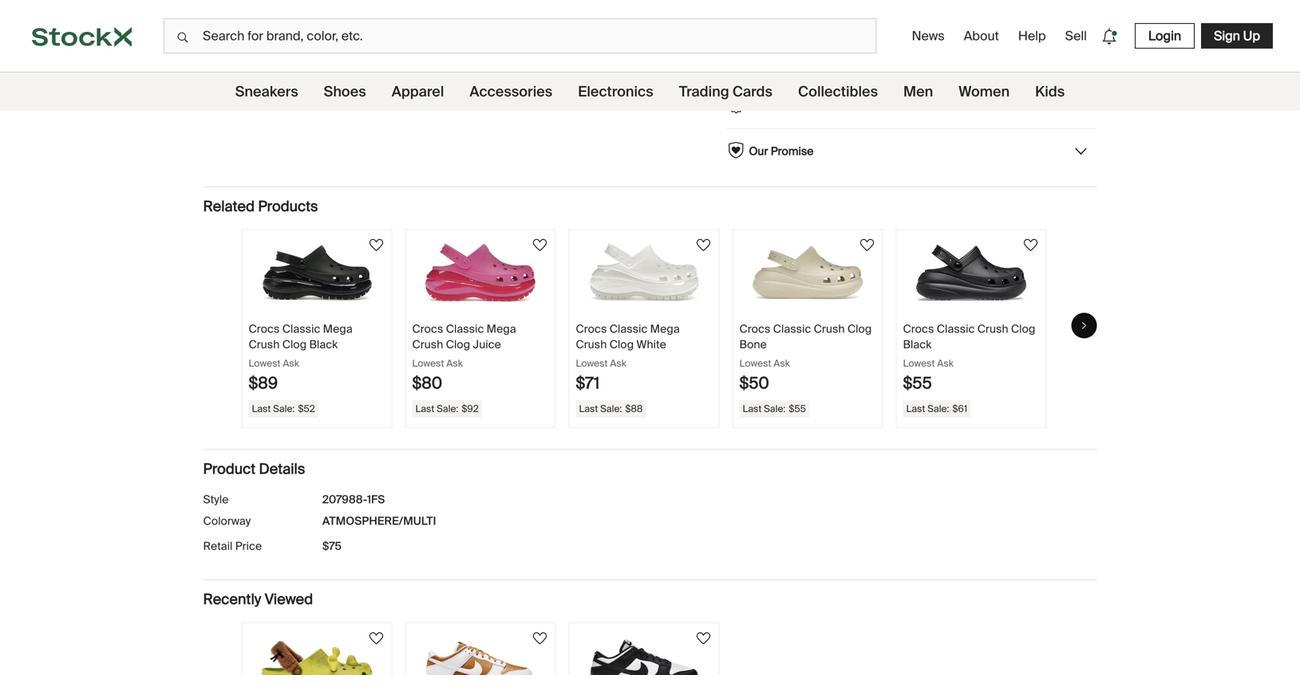 Task type: vqa. For each thing, say whether or not it's contained in the screenshot.


Task type: describe. For each thing, give the bounding box(es) containing it.
trading cards link
[[679, 73, 773, 111]]

last for $80
[[415, 403, 434, 415]]

collectibles
[[798, 83, 878, 101]]

follow image for $80
[[530, 236, 549, 255]]

juice
[[473, 338, 501, 352]]

follow image for $71
[[694, 236, 713, 255]]

ask inside crocs classic crush clog black lowest ask $55
[[937, 358, 954, 370]]

atmosphere/multi
[[322, 515, 436, 529]]

sell link
[[1059, 21, 1093, 51]]

lowest for $89
[[249, 358, 281, 370]]

white
[[637, 338, 666, 352]]

last sale: $61
[[906, 403, 967, 415]]

retail price
[[203, 540, 262, 554]]

follow image for $55
[[1021, 236, 1040, 255]]

crocs for $71
[[576, 322, 607, 337]]

$52
[[298, 403, 315, 415]]

apparel link
[[392, 73, 444, 111]]

login button
[[1135, 23, 1195, 49]]

classic for $89
[[282, 322, 320, 337]]

crush for $80
[[412, 338, 443, 352]]

login
[[1148, 28, 1181, 44]]

1fs
[[367, 493, 385, 508]]

crocs classic crush clog bone lowest ask $50
[[739, 322, 872, 394]]

crocs classic mega crush clog atmosphere image
[[235, 0, 695, 142]]

our
[[749, 144, 768, 159]]

trading cards
[[679, 83, 773, 101]]

last sale: $52
[[252, 403, 315, 415]]

sneakers
[[235, 83, 298, 101]]

crocs classic clog dreamworks shrek image
[[261, 637, 373, 676]]

crush for $71
[[576, 338, 607, 352]]

$88
[[625, 403, 643, 415]]

lowest inside crocs classic crush clog bone lowest ask $50
[[739, 358, 771, 370]]

nike dunk low qs co.jp reverse curry (2024) image
[[425, 637, 536, 676]]

shoes link
[[324, 73, 366, 111]]

recently viewed
[[203, 591, 313, 610]]

news
[[912, 28, 945, 44]]

details
[[259, 461, 305, 479]]

price
[[235, 540, 262, 554]]

crocs inside crocs classic crush clog black lowest ask $55
[[903, 322, 934, 337]]

move carousel right image
[[1079, 321, 1089, 331]]

women
[[959, 83, 1010, 101]]

viewed
[[265, 591, 313, 610]]

ask for $89
[[283, 358, 299, 370]]

sign
[[1214, 28, 1240, 44]]

crocs inside crocs classic crush clog bone lowest ask $50
[[739, 322, 770, 337]]

product category switcher element
[[0, 73, 1300, 111]]

stockx
[[749, 98, 786, 113]]

collectibles link
[[798, 73, 878, 111]]

clog for $89
[[282, 338, 307, 352]]

0 horizontal spatial $55
[[789, 403, 806, 415]]

sale: for $80
[[437, 403, 458, 415]]

toggle authenticity value prop image
[[1073, 98, 1089, 114]]

condition: new
[[991, 100, 1059, 112]]

related
[[203, 198, 255, 216]]

clog for $80
[[446, 338, 470, 352]]

$75
[[322, 540, 342, 554]]

products
[[258, 198, 318, 216]]

4 sale: from the left
[[764, 403, 786, 415]]

5 sale: from the left
[[927, 403, 949, 415]]

lowest for $71
[[576, 358, 608, 370]]

crocs for $89
[[249, 322, 280, 337]]

nike dunk low retro white black panda image
[[588, 637, 700, 676]]

last for $89
[[252, 403, 271, 415]]

bone
[[739, 338, 767, 352]]

new
[[1039, 100, 1059, 112]]

207988-1fs
[[322, 493, 385, 508]]

crocs for $80
[[412, 322, 443, 337]]

crocs classic crush clog black lowest ask $55
[[903, 322, 1035, 394]]

retail
[[203, 540, 233, 554]]

Search... search field
[[164, 18, 877, 53]]

crocs classic mega crush clog juice image
[[425, 243, 536, 303]]

product
[[203, 461, 256, 479]]



Task type: locate. For each thing, give the bounding box(es) containing it.
ask up the last sale: $92
[[446, 358, 463, 370]]

ask up last sale: $61
[[937, 358, 954, 370]]

clog up last sale: $52
[[282, 338, 307, 352]]

2 crocs from the left
[[412, 322, 443, 337]]

toggle promise value prop image
[[1073, 144, 1089, 160]]

clog inside crocs classic mega crush clog juice lowest ask $80
[[446, 338, 470, 352]]

1 ask from the left
[[283, 358, 299, 370]]

apparel
[[392, 83, 444, 101]]

5 last from the left
[[906, 403, 925, 415]]

sale: left $88
[[600, 403, 622, 415]]

mega down crocs classic mega crush clog black image
[[323, 322, 353, 337]]

lowest inside the crocs classic mega crush clog black lowest ask $89
[[249, 358, 281, 370]]

0 horizontal spatial black
[[309, 338, 338, 352]]

kids
[[1035, 83, 1065, 101]]

$71
[[576, 374, 600, 394]]

last down the '$80'
[[415, 403, 434, 415]]

mega inside crocs classic mega crush clog juice lowest ask $80
[[487, 322, 516, 337]]

follow image
[[367, 630, 386, 649]]

last left $61
[[906, 403, 925, 415]]

our promise
[[749, 144, 814, 159]]

kids link
[[1035, 73, 1065, 111]]

lowest inside crocs classic mega crush clog white lowest ask $71
[[576, 358, 608, 370]]

crocs classic mega crush clog black image
[[261, 243, 373, 303]]

ask inside crocs classic crush clog bone lowest ask $50
[[774, 358, 790, 370]]

classic for $71
[[610, 322, 648, 337]]

shoes
[[324, 83, 366, 101]]

crush up $89
[[249, 338, 280, 352]]

5 classic from the left
[[937, 322, 975, 337]]

black up the "$52" on the left bottom of page
[[309, 338, 338, 352]]

$55 down crocs classic crush clog bone lowest ask $50
[[789, 403, 806, 415]]

lowest up $89
[[249, 358, 281, 370]]

ask up last sale: $88
[[610, 358, 626, 370]]

sign up button
[[1201, 23, 1273, 49]]

crocs classic mega crush clog black lowest ask $89
[[249, 322, 353, 394]]

0 vertical spatial $55
[[903, 374, 932, 394]]

cards
[[733, 83, 773, 101]]

clog left move carousel right image
[[1011, 322, 1035, 337]]

black inside the crocs classic mega crush clog black lowest ask $89
[[309, 338, 338, 352]]

recently
[[203, 591, 261, 610]]

clog left 'juice'
[[446, 338, 470, 352]]

crush down crocs classic crush clog bone image
[[814, 322, 845, 337]]

sign up
[[1214, 28, 1260, 44]]

ask for $80
[[446, 358, 463, 370]]

crocs up bone
[[739, 322, 770, 337]]

3 last from the left
[[579, 403, 598, 415]]

$61
[[952, 403, 967, 415]]

crush inside the crocs classic mega crush clog black lowest ask $89
[[249, 338, 280, 352]]

crocs up $89
[[249, 322, 280, 337]]

crocs
[[249, 322, 280, 337], [412, 322, 443, 337], [576, 322, 607, 337], [739, 322, 770, 337], [903, 322, 934, 337]]

clog inside crocs classic mega crush clog white lowest ask $71
[[610, 338, 634, 352]]

sale: left $92
[[437, 403, 458, 415]]

crocs classic mega crush clog white image
[[588, 243, 700, 303]]

lowest for $80
[[412, 358, 444, 370]]

classic inside crocs classic mega crush clog white lowest ask $71
[[610, 322, 648, 337]]

clog inside crocs classic crush clog bone lowest ask $50
[[848, 322, 872, 337]]

clog for $71
[[610, 338, 634, 352]]

$89
[[249, 374, 278, 394]]

crush inside crocs classic mega crush clog juice lowest ask $80
[[412, 338, 443, 352]]

2 last from the left
[[415, 403, 434, 415]]

last
[[252, 403, 271, 415], [415, 403, 434, 415], [579, 403, 598, 415], [743, 403, 762, 415], [906, 403, 925, 415]]

classic down crocs classic crush clog black image
[[937, 322, 975, 337]]

lowest inside crocs classic crush clog black lowest ask $55
[[903, 358, 935, 370]]

last down $71
[[579, 403, 598, 415]]

black up last sale: $61
[[903, 338, 932, 352]]

clog left white
[[610, 338, 634, 352]]

1 horizontal spatial black
[[903, 338, 932, 352]]

crocs up $71
[[576, 322, 607, 337]]

$80
[[412, 374, 442, 394]]

crocs inside crocs classic mega crush clog juice lowest ask $80
[[412, 322, 443, 337]]

3 sale: from the left
[[600, 403, 622, 415]]

3 ask from the left
[[610, 358, 626, 370]]

electronics link
[[578, 73, 653, 111]]

crocs classic mega crush clog white lowest ask $71
[[576, 322, 680, 394]]

accessories link
[[470, 73, 553, 111]]

stockx logo image
[[32, 27, 132, 47]]

last sale: $88
[[579, 403, 643, 415]]

crocs classic crush clog bone image
[[752, 243, 864, 303]]

3 classic from the left
[[610, 322, 648, 337]]

men
[[903, 83, 933, 101]]

follow image for $89
[[367, 236, 386, 255]]

colorway
[[203, 515, 251, 529]]

notification unread icon image
[[1098, 25, 1120, 48]]

style
[[203, 493, 229, 508]]

lowest up the '$80'
[[412, 358, 444, 370]]

classic inside crocs classic crush clog bone lowest ask $50
[[773, 322, 811, 337]]

electronics
[[578, 83, 653, 101]]

207988-
[[322, 493, 367, 508]]

last down $89
[[252, 403, 271, 415]]

crush inside crocs classic crush clog black lowest ask $55
[[977, 322, 1008, 337]]

trading
[[679, 83, 729, 101]]

crush for $89
[[249, 338, 280, 352]]

classic down crocs classic crush clog bone image
[[773, 322, 811, 337]]

crocs classic mega crush clog juice lowest ask $80
[[412, 322, 516, 394]]

black inside crocs classic crush clog black lowest ask $55
[[903, 338, 932, 352]]

mega for $71
[[650, 322, 680, 337]]

ask up last sale: $52
[[283, 358, 299, 370]]

3 lowest from the left
[[576, 358, 608, 370]]

2 ask from the left
[[446, 358, 463, 370]]

ask inside crocs classic mega crush clog white lowest ask $71
[[610, 358, 626, 370]]

$55 inside crocs classic crush clog black lowest ask $55
[[903, 374, 932, 394]]

stockx verified
[[749, 98, 828, 113]]

1 crocs from the left
[[249, 322, 280, 337]]

$109
[[727, 10, 762, 31]]

accessories
[[470, 83, 553, 101]]

4 crocs from the left
[[739, 322, 770, 337]]

crocs inside crocs classic mega crush clog white lowest ask $71
[[576, 322, 607, 337]]

1 lowest from the left
[[249, 358, 281, 370]]

help
[[1018, 28, 1046, 44]]

crocs down crocs classic crush clog black image
[[903, 322, 934, 337]]

clog inside the crocs classic mega crush clog black lowest ask $89
[[282, 338, 307, 352]]

classic up white
[[610, 322, 648, 337]]

3 mega from the left
[[650, 322, 680, 337]]

clog inside crocs classic crush clog black lowest ask $55
[[1011, 322, 1035, 337]]

classic up 'juice'
[[446, 322, 484, 337]]

crocs inside the crocs classic mega crush clog black lowest ask $89
[[249, 322, 280, 337]]

crush up the '$80'
[[412, 338, 443, 352]]

help link
[[1012, 21, 1052, 51]]

last down $50 at the bottom of the page
[[743, 403, 762, 415]]

$50
[[739, 374, 769, 394]]

crocs classic crush clog black image
[[915, 243, 1027, 303]]

crush inside crocs classic crush clog bone lowest ask $50
[[814, 322, 845, 337]]

0 horizontal spatial mega
[[323, 322, 353, 337]]

lowest inside crocs classic mega crush clog juice lowest ask $80
[[412, 358, 444, 370]]

ask inside the crocs classic mega crush clog black lowest ask $89
[[283, 358, 299, 370]]

4 last from the left
[[743, 403, 762, 415]]

about
[[964, 28, 999, 44]]

ask inside crocs classic mega crush clog juice lowest ask $80
[[446, 358, 463, 370]]

classic for $80
[[446, 322, 484, 337]]

ask up "last sale: $55"
[[774, 358, 790, 370]]

crush up $71
[[576, 338, 607, 352]]

2 horizontal spatial mega
[[650, 322, 680, 337]]

mega
[[323, 322, 353, 337], [487, 322, 516, 337], [650, 322, 680, 337]]

sale: for $89
[[273, 403, 295, 415]]

sale: left $61
[[927, 403, 949, 415]]

ask
[[283, 358, 299, 370], [446, 358, 463, 370], [610, 358, 626, 370], [774, 358, 790, 370], [937, 358, 954, 370]]

product details
[[203, 461, 305, 479]]

crocs up the '$80'
[[412, 322, 443, 337]]

up
[[1243, 28, 1260, 44]]

2 mega from the left
[[487, 322, 516, 337]]

crush down crocs classic crush clog black image
[[977, 322, 1008, 337]]

1 horizontal spatial $55
[[903, 374, 932, 394]]

4 classic from the left
[[773, 322, 811, 337]]

2 classic from the left
[[446, 322, 484, 337]]

1 vertical spatial $55
[[789, 403, 806, 415]]

2 lowest from the left
[[412, 358, 444, 370]]

classic down crocs classic mega crush clog black image
[[282, 322, 320, 337]]

crush
[[814, 322, 845, 337], [977, 322, 1008, 337], [249, 338, 280, 352], [412, 338, 443, 352], [576, 338, 607, 352]]

sale: for $71
[[600, 403, 622, 415]]

mega inside the crocs classic mega crush clog black lowest ask $89
[[323, 322, 353, 337]]

black
[[309, 338, 338, 352], [903, 338, 932, 352]]

follow image for $50
[[858, 236, 877, 255]]

promise
[[771, 144, 814, 159]]

clog
[[848, 322, 872, 337], [1011, 322, 1035, 337], [282, 338, 307, 352], [446, 338, 470, 352], [610, 338, 634, 352]]

1 black from the left
[[309, 338, 338, 352]]

4 lowest from the left
[[739, 358, 771, 370]]

1 classic from the left
[[282, 322, 320, 337]]

mega inside crocs classic mega crush clog white lowest ask $71
[[650, 322, 680, 337]]

lowest up $71
[[576, 358, 608, 370]]

3 crocs from the left
[[576, 322, 607, 337]]

5 lowest from the left
[[903, 358, 935, 370]]

related products
[[203, 198, 318, 216]]

last sale: $55
[[743, 403, 806, 415]]

condition:
[[991, 100, 1036, 112]]

5 ask from the left
[[937, 358, 954, 370]]

ask for $71
[[610, 358, 626, 370]]

2 black from the left
[[903, 338, 932, 352]]

$55
[[903, 374, 932, 394], [789, 403, 806, 415]]

5 crocs from the left
[[903, 322, 934, 337]]

follow image
[[367, 236, 386, 255], [530, 236, 549, 255], [694, 236, 713, 255], [858, 236, 877, 255], [1021, 236, 1040, 255], [530, 630, 549, 649], [694, 630, 713, 649]]

sale:
[[273, 403, 295, 415], [437, 403, 458, 415], [600, 403, 622, 415], [764, 403, 786, 415], [927, 403, 949, 415]]

clog down crocs classic crush clog bone image
[[848, 322, 872, 337]]

women link
[[959, 73, 1010, 111]]

lowest down bone
[[739, 358, 771, 370]]

classic
[[282, 322, 320, 337], [446, 322, 484, 337], [610, 322, 648, 337], [773, 322, 811, 337], [937, 322, 975, 337]]

verified
[[789, 98, 828, 113]]

mega up 'juice'
[[487, 322, 516, 337]]

mega for $80
[[487, 322, 516, 337]]

mega up white
[[650, 322, 680, 337]]

men link
[[903, 73, 933, 111]]

1 sale: from the left
[[273, 403, 295, 415]]

lowest
[[249, 358, 281, 370], [412, 358, 444, 370], [576, 358, 608, 370], [739, 358, 771, 370], [903, 358, 935, 370]]

$55 up last sale: $61
[[903, 374, 932, 394]]

classic inside the crocs classic mega crush clog black lowest ask $89
[[282, 322, 320, 337]]

sell
[[1065, 28, 1087, 44]]

mega for $89
[[323, 322, 353, 337]]

sneakers link
[[235, 73, 298, 111]]

sale: down $50 at the bottom of the page
[[764, 403, 786, 415]]

last for $71
[[579, 403, 598, 415]]

classic inside crocs classic mega crush clog juice lowest ask $80
[[446, 322, 484, 337]]

news link
[[905, 21, 951, 51]]

about link
[[957, 21, 1005, 51]]

1 last from the left
[[252, 403, 271, 415]]

classic inside crocs classic crush clog black lowest ask $55
[[937, 322, 975, 337]]

1 horizontal spatial mega
[[487, 322, 516, 337]]

crush inside crocs classic mega crush clog white lowest ask $71
[[576, 338, 607, 352]]

lowest up last sale: $61
[[903, 358, 935, 370]]

sale: left the "$52" on the left bottom of page
[[273, 403, 295, 415]]

1 mega from the left
[[323, 322, 353, 337]]

last sale: $92
[[415, 403, 479, 415]]

2 sale: from the left
[[437, 403, 458, 415]]

$92
[[462, 403, 479, 415]]

4 ask from the left
[[774, 358, 790, 370]]

stockx logo link
[[0, 0, 164, 72]]



